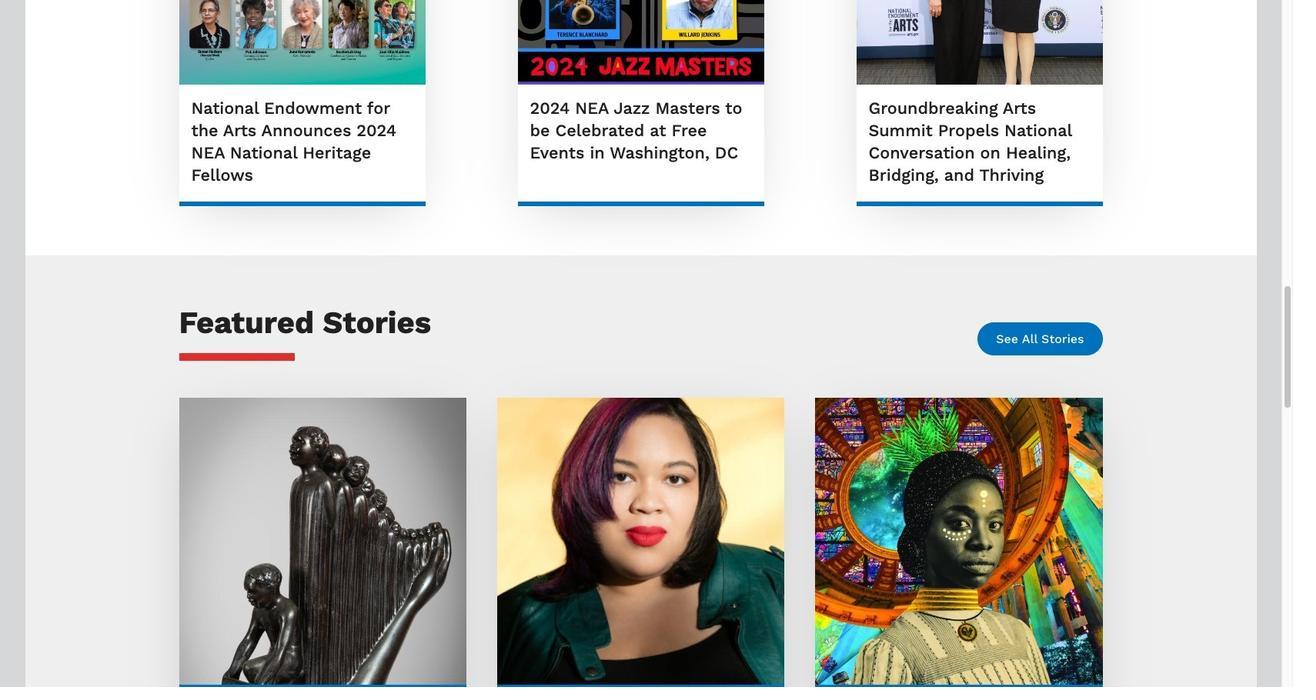 Task type: describe. For each thing, give the bounding box(es) containing it.
woman with black curly hair wearing glasses and wearing a suite standing next to woman with long straight black hair wearing a dress. image
[[856, 0, 1103, 84]]

headshot of a woman. image
[[497, 398, 784, 685]]

collage of 10 artists announcing the 2024 nea national heritage fellowships image
[[179, 0, 425, 84]]



Task type: vqa. For each thing, say whether or not it's contained in the screenshot.
submit
no



Task type: locate. For each thing, give the bounding box(es) containing it.
a metal sculpture of a harp made up of people standing along an arm image
[[179, 398, 466, 685]]

women with colorful graphics behind her. image
[[815, 398, 1103, 685]]

collage of the 2024 nea jazz masters image
[[518, 0, 764, 84]]



